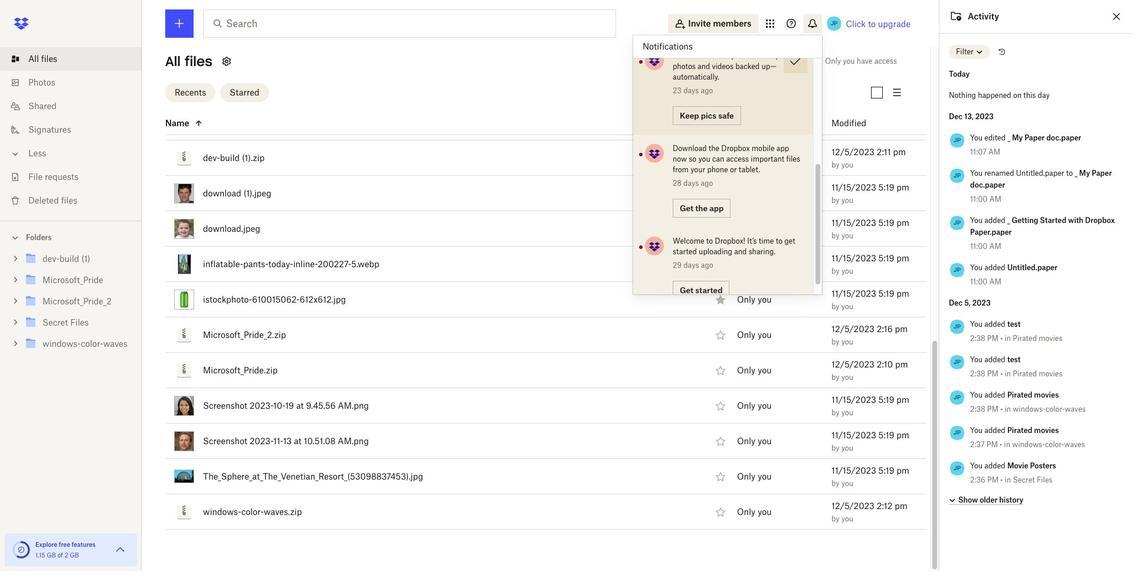Task type: vqa. For each thing, say whether or not it's contained in the screenshot.
Color
no



Task type: locate. For each thing, give the bounding box(es) containing it.
8 only you button from the top
[[737, 435, 772, 448]]

remove from starred image inside name istockphoto-610015062-612x612.jpg, modified 11/15/2023 5:19 pm, element
[[714, 293, 728, 307]]

you inside download the dropbox mobile app now so you can access important files from your phone or tablet. 28 days ago
[[699, 155, 711, 164]]

at right the 19
[[296, 401, 304, 411]]

features
[[72, 541, 96, 549]]

windows-color-waves.zip link
[[203, 505, 302, 519]]

only you button for the_sphere_at_the_venetian_resort_(53098837453).jpg
[[737, 471, 772, 484]]

0 horizontal spatial doc.paper
[[971, 181, 1006, 190]]

access up or
[[727, 155, 749, 164]]

build
[[220, 153, 240, 163]]

my up the with at the top of page
[[1080, 169, 1091, 178]]

add to starred image for 1703238.jpg
[[714, 80, 728, 94]]

am.png right 10.51.08
[[338, 436, 369, 446]]

11/15/2023 for download (1).jpeg
[[832, 182, 877, 192]]

turn on camera uploads to keep photos and videos backed up— automatically. 23 days ago
[[673, 51, 780, 95]]

videos
[[712, 62, 734, 71]]

untitled.paper down the you edited _ my paper doc.paper 11:07 am
[[1017, 169, 1065, 178]]

1 get from the top
[[680, 203, 694, 213]]

1 2:38 from the top
[[971, 334, 986, 343]]

only you button for windows-color-waves.zip
[[737, 506, 772, 519]]

2023 right '5,'
[[973, 299, 991, 308]]

list containing all files
[[0, 40, 142, 221]]

/download (1).jpeg image
[[174, 183, 194, 203]]

2 vertical spatial 11:00
[[971, 278, 988, 286]]

group
[[0, 246, 142, 364]]

add to starred image inside name screenshot 2023-10-19 at 9.45.56 am.png, modified 11/15/2023 5:19 pm, element
[[714, 399, 728, 413]]

7 11/15/2023 from the top
[[832, 288, 877, 298]]

2 vertical spatial _
[[1008, 216, 1011, 225]]

0 vertical spatial 11:00
[[971, 195, 988, 204]]

backed
[[736, 62, 760, 71]]

only you for the_sphere_at_the_venetian_resort_(53098837453).jpg
[[737, 472, 772, 482]]

app up dropbox! at the right top of the page
[[710, 203, 724, 213]]

0 vertical spatial you added test 2:38 pm • in pirated movies
[[971, 320, 1063, 343]]

2 11/15/2023 from the top
[[832, 76, 877, 86]]

11:00 am
[[971, 195, 1002, 204], [971, 242, 1002, 251]]

file requests
[[28, 172, 78, 182]]

keep pics safe
[[680, 111, 734, 120]]

_ left getting
[[1008, 216, 1011, 225]]

only you inside name istockphoto-610015062-612x612.jpg, modified 11/15/2023 5:19 pm, element
[[737, 295, 772, 305]]

1 only you from the top
[[737, 47, 772, 57]]

0 vertical spatial 2:38
[[971, 334, 986, 343]]

8 5:19 from the top
[[879, 395, 895, 405]]

11/15/2023 5:19 pm by you for the_sphere_at_the_venetian_resort_(53098837453).jpg
[[832, 466, 910, 488]]

1 dec from the top
[[949, 112, 963, 121]]

/inflatable pants today inline 200227 5.webp image
[[177, 254, 191, 274]]

7 you from the top
[[971, 391, 983, 400]]

turn on camera uploads to keep photos and videos backed up— automatically. button
[[673, 51, 802, 83]]

pm right 2:37
[[987, 440, 998, 449]]

12/5/2023 down the modified
[[832, 147, 875, 157]]

0 horizontal spatial paper
[[1025, 133, 1045, 142]]

2 remove from starred image from the top
[[714, 257, 728, 271]]

10 5:19 from the top
[[879, 466, 895, 476]]

1 vertical spatial untitled.paper
[[1008, 263, 1058, 272]]

you edited _ my paper doc.paper 11:07 am
[[971, 133, 1082, 156]]

0 vertical spatial ago
[[701, 86, 713, 95]]

remove from starred image inside name 4570_university_ave____pierre_galant_1.0.jpg, modified 11/15/2023 5:19 pm, element
[[714, 45, 728, 59]]

9 11/15/2023 5:19 pm by you from the top
[[832, 430, 910, 453]]

5 only you button from the top
[[737, 329, 772, 342]]

click
[[846, 19, 866, 29]]

all inside list item
[[28, 54, 39, 64]]

pm
[[988, 334, 999, 343], [988, 370, 999, 378], [988, 405, 999, 414], [987, 440, 998, 449], [988, 476, 999, 485]]

name screenshot 2023-11-13 at 10.51.08 am.png, modified 11/15/2023 5:19 pm, element
[[165, 424, 928, 459]]

11/15/2023 5:19 pm by you for download (1).jpeg
[[832, 182, 910, 205]]

11/15/2023 5:19 pm by you for inflatable-pants-today-inline-200227-5.webp
[[832, 253, 910, 275]]

so
[[689, 155, 697, 164]]

access up mobile
[[775, 118, 801, 128]]

1 horizontal spatial can
[[758, 118, 772, 128]]

2 dec from the top
[[949, 299, 963, 308]]

0 vertical spatial and
[[698, 62, 711, 71]]

color- inside you added pirated movies 2:37 pm • in windows-color-waves
[[1046, 440, 1065, 449]]

0 horizontal spatial can
[[713, 155, 725, 164]]

12/5/2023 2:16 pm by you
[[832, 324, 908, 346]]

7 only you button from the top
[[737, 400, 772, 413]]

only you button inside name the_sphere_at_the_venetian_resort_(53098837453).jpg, modified 11/15/2023 5:19 pm, element
[[737, 471, 772, 484]]

0 horizontal spatial access
[[727, 155, 749, 164]]

you inside name download (1).jpeg, modified 11/15/2023 5:19 pm, element
[[842, 196, 854, 205]]

1 horizontal spatial paper
[[1092, 169, 1112, 178]]

0 vertical spatial 2023-
[[250, 401, 273, 411]]

2 am.png from the top
[[338, 436, 369, 446]]

2 vertical spatial access
[[727, 155, 749, 164]]

11/15/2023 5:19 pm by you inside name the_sphere_at_the_venetian_resort_(53098837453).jpg, modified 11/15/2023 5:19 pm, element
[[832, 466, 910, 488]]

dec left 13,
[[949, 112, 963, 121]]

you added test 2:38 pm • in pirated movies up you added pirated movies 2:38 pm • in windows-color-waves
[[971, 355, 1063, 378]]

1 screenshot from the top
[[203, 401, 248, 411]]

4 11/15/2023 from the top
[[832, 182, 877, 192]]

2:38 up you added pirated movies 2:38 pm • in windows-color-waves
[[971, 370, 986, 378]]

11/15/2023 inside name istockphoto-610015062-612x612.jpg, modified 11/15/2023 5:19 pm, element
[[832, 288, 877, 298]]

get down 28
[[680, 203, 694, 213]]

today
[[949, 70, 970, 79]]

waves
[[1066, 405, 1086, 414], [1065, 440, 1086, 449]]

3 ago from the top
[[701, 261, 714, 270]]

0 vertical spatial paper
[[1025, 133, 1045, 142]]

all up /1703238.jpg icon
[[165, 53, 181, 70]]

11/15/2023 5:19 pm by you inside name db165f6aaa73d95c9004256537e7037b-uncropped_scaled_within_1536_1152.webp, modified 11/15/2023 5:19 pm, element
[[832, 111, 910, 134]]

2023 right 13,
[[976, 112, 994, 121]]

1 vertical spatial test
[[1008, 355, 1021, 364]]

paper.paper
[[971, 228, 1012, 237]]

or
[[730, 165, 737, 174]]

0 horizontal spatial on
[[690, 51, 699, 60]]

0 vertical spatial can
[[758, 118, 772, 128]]

only you for windows-color-waves.zip
[[737, 507, 772, 517]]

1 horizontal spatial dropbox
[[1086, 216, 1115, 225]]

am inside the you edited _ my paper doc.paper 11:07 am
[[989, 148, 1001, 156]]

up—
[[762, 62, 777, 71]]

untitled.paper for added
[[1008, 263, 1058, 272]]

add to starred image inside name microsoft_pride_2.zip, modified 12/5/2023 2:16 pm, element
[[714, 328, 728, 342]]

dec left '5,'
[[949, 299, 963, 308]]

1 horizontal spatial gb
[[70, 552, 79, 559]]

by for microsoft_pride_2.zip
[[832, 337, 840, 346]]

only you inside "name microsoft_pride.zip, modified 12/5/2023 2:10 pm," element
[[737, 366, 772, 376]]

1 vertical spatial screenshot
[[203, 436, 248, 446]]

11/15/2023 inside the name download.jpeg, modified 11/15/2023 5:19 pm, element
[[832, 218, 877, 228]]

0 vertical spatial started
[[673, 247, 697, 256]]

windows- inside you added pirated movies 2:37 pm • in windows-color-waves
[[1013, 440, 1046, 449]]

2 vertical spatial days
[[684, 261, 699, 270]]

2023- left 13
[[250, 436, 273, 446]]

9 by from the top
[[832, 337, 840, 346]]

1 vertical spatial 2023
[[973, 299, 991, 308]]

signatures link
[[9, 118, 142, 142]]

ago down uploading
[[701, 261, 714, 270]]

1 vertical spatial my
[[1080, 169, 1091, 178]]

1 add to starred image from the top
[[714, 80, 728, 94]]

1 vertical spatial dropbox
[[1086, 216, 1115, 225]]

2:38 inside you added pirated movies 2:38 pm • in windows-color-waves
[[971, 405, 986, 414]]

screenshot 2023-11-13 at 10.51.08 am.png link
[[203, 434, 369, 448]]

/screenshot 2023-10-19 at 9.45.56 am.png image
[[174, 396, 194, 416]]

on right turn
[[690, 51, 699, 60]]

you added test 2:38 pm • in pirated movies down dec 5, 2023
[[971, 320, 1063, 343]]

days right 23
[[684, 86, 699, 95]]

access right have
[[875, 57, 897, 66]]

can up phone
[[713, 155, 725, 164]]

1 horizontal spatial app
[[777, 144, 789, 153]]

you added test 2:38 pm • in pirated movies
[[971, 320, 1063, 343], [971, 355, 1063, 378]]

screenshot 2023-11-13 at 10.51.08 am.png
[[203, 436, 369, 446]]

am.png for screenshot 2023-10-19 at 9.45.56 am.png
[[338, 401, 369, 411]]

0 vertical spatial waves
[[1066, 405, 1086, 414]]

1 vertical spatial windows-
[[1013, 440, 1046, 449]]

2 vertical spatial 2:38
[[971, 405, 986, 414]]

pm inside 12/5/2023 2:12 pm by you
[[895, 501, 908, 511]]

only you for dev-build (1).zip
[[737, 153, 772, 163]]

12/5/2023 left 2:12
[[832, 501, 875, 511]]

6 11/15/2023 5:19 pm by you from the top
[[832, 253, 910, 275]]

paper
[[1025, 133, 1045, 142], [1092, 169, 1112, 178]]

started down uploading
[[696, 285, 723, 295]]

2023- for 11-
[[250, 436, 273, 446]]

dev-build (1).zip link
[[203, 151, 265, 165]]

you inside 12/5/2023 2:12 pm by you
[[842, 515, 854, 523]]

add to starred image
[[714, 115, 728, 130], [714, 151, 728, 165], [714, 363, 728, 378], [714, 399, 728, 413], [714, 470, 728, 484], [714, 505, 728, 519]]

5:19 inside name screenshot 2023-11-13 at 10.51.08 am.png, modified 11/15/2023 5:19 pm, element
[[879, 430, 895, 440]]

5 5:19 from the top
[[879, 218, 895, 228]]

add to starred image
[[714, 80, 728, 94], [714, 186, 728, 200], [714, 328, 728, 342], [714, 434, 728, 448]]

6 add to starred image from the top
[[714, 505, 728, 519]]

1 vertical spatial _
[[1075, 169, 1078, 178]]

in for you added pirated movies 2:38 pm • in windows-color-waves
[[1005, 405, 1011, 414]]

in for you added pirated movies 2:37 pm • in windows-color-waves
[[1005, 440, 1011, 449]]

23
[[673, 86, 682, 95]]

1 horizontal spatial access
[[775, 118, 801, 128]]

by for inflatable-pants-today-inline-200227-5.webp
[[832, 267, 840, 275]]

10 by from the top
[[832, 373, 840, 382]]

3 12/5/2023 from the top
[[832, 359, 875, 369]]

0 vertical spatial dec
[[949, 112, 963, 121]]

only you button inside name microsoft_pride_2.zip, modified 12/5/2023 2:16 pm, element
[[737, 329, 772, 342]]

5:19 inside name download (1).jpeg, modified 11/15/2023 5:19 pm, element
[[879, 182, 895, 192]]

2 2023- from the top
[[250, 436, 273, 446]]

waves for you added pirated movies 2:37 pm • in windows-color-waves
[[1065, 440, 1086, 449]]

by inside "12/5/2023 2:11 pm by you"
[[832, 160, 840, 169]]

pm for download (1).jpeg
[[897, 182, 910, 192]]

days right 28
[[684, 179, 699, 188]]

the for download
[[709, 144, 720, 153]]

0 vertical spatial windows-
[[1013, 405, 1046, 414]]

0 horizontal spatial and
[[698, 62, 711, 71]]

1 horizontal spatial doc.paper
[[1047, 133, 1082, 142]]

tablet.
[[739, 165, 761, 174]]

get started
[[680, 285, 723, 295]]

0 vertical spatial _
[[1008, 133, 1011, 142]]

ago
[[701, 86, 713, 95], [701, 179, 713, 188], [701, 261, 714, 270]]

to left get
[[776, 237, 783, 246]]

add to starred image for download (1).jpeg
[[714, 186, 728, 200]]

4 11/15/2023 5:19 pm by you from the top
[[832, 182, 910, 205]]

dropbox up or
[[722, 144, 750, 153]]

2 only you from the top
[[737, 118, 772, 128]]

only you button
[[737, 46, 772, 59], [737, 116, 772, 129], [737, 152, 772, 165], [737, 294, 772, 307], [737, 329, 772, 342], [737, 364, 772, 377], [737, 400, 772, 413], [737, 435, 772, 448], [737, 471, 772, 484], [737, 506, 772, 519]]

only you button for screenshot 2023-11-13 at 10.51.08 am.png
[[737, 435, 772, 448]]

started
[[1041, 216, 1067, 225]]

screenshot right /screenshot 2023-11-13 at 10.51.08 am.png icon
[[203, 436, 248, 446]]

9 only you from the top
[[737, 472, 772, 482]]

name windows-color-waves.zip, modified 12/5/2023 2:12 pm, element
[[165, 495, 928, 530]]

0 vertical spatial days
[[684, 86, 699, 95]]

2 vertical spatial ago
[[701, 261, 714, 270]]

istockphoto-610015062-612x612.jpg
[[203, 294, 346, 304]]

1 only you button from the top
[[737, 46, 772, 59]]

only you for screenshot 2023-11-13 at 10.51.08 am.png
[[737, 436, 772, 446]]

only for microsoft_pride.zip
[[737, 366, 756, 376]]

screenshot
[[203, 401, 248, 411], [203, 436, 248, 446]]

pm inside name istockphoto-610015062-612x612.jpg, modified 11/15/2023 5:19 pm, element
[[897, 288, 910, 298]]

8 11/15/2023 5:19 pm by you from the top
[[832, 395, 910, 417]]

1 vertical spatial started
[[696, 285, 723, 295]]

• for you added movie posters 2:36 pm • in secret files
[[1001, 476, 1003, 485]]

am up you added
[[990, 195, 1002, 204]]

4 by from the top
[[832, 160, 840, 169]]

name screenshot 2023-10-19 at 9.45.56 am.png, modified 11/15/2023 5:19 pm, element
[[165, 389, 928, 424]]

12/5/2023 inside 12/5/2023 2:16 pm by you
[[832, 324, 875, 334]]

5:19 inside name inflatable-pants-today-inline-200227-5.webp, modified 11/15/2023 5:19 pm, "element"
[[879, 253, 895, 263]]

am.png right 9.45.56
[[338, 401, 369, 411]]

2023 for dec 13, 2023
[[976, 112, 994, 121]]

to right click
[[868, 19, 876, 29]]

4 members button
[[737, 258, 782, 271]]

pm right 2:36
[[988, 476, 999, 485]]

dropbox inside download the dropbox mobile app now so you can access important files from your phone or tablet. 28 days ago
[[722, 144, 750, 153]]

pm for screenshot 2023-11-13 at 10.51.08 am.png
[[897, 430, 910, 440]]

all files up /1703238.jpg icon
[[165, 53, 213, 70]]

0 horizontal spatial dropbox
[[722, 144, 750, 153]]

files up photos
[[41, 54, 57, 64]]

dropbox!
[[715, 237, 746, 246]]

5 added from the top
[[985, 391, 1006, 400]]

turn
[[673, 51, 688, 60]]

3 added from the top
[[985, 320, 1006, 329]]

11/15/2023 inside name screenshot 2023-11-13 at 10.51.08 am.png, modified 11/15/2023 5:19 pm, element
[[832, 430, 877, 440]]

11 by from the top
[[832, 408, 840, 417]]

welcome to dropbox! it's time to get started uploading and sharing. 29 days ago
[[673, 237, 796, 270]]

untitled.paper
[[1017, 169, 1065, 178], [1008, 263, 1058, 272]]

1 vertical spatial dec
[[949, 299, 963, 308]]

ago down your
[[701, 179, 713, 188]]

it's
[[748, 237, 757, 246]]

inflatable-pants-today-inline-200227-5.webp
[[203, 259, 380, 269]]

am up dec 5, 2023
[[990, 278, 1002, 286]]

/download.jpeg image
[[174, 219, 194, 239]]

only inside name screenshot 2023-11-13 at 10.51.08 am.png, modified 11/15/2023 5:19 pm, element
[[737, 436, 756, 446]]

add to starred image inside "name microsoft_pride.zip, modified 12/5/2023 2:10 pm," element
[[714, 363, 728, 378]]

12/5/2023 left '2:16'
[[832, 324, 875, 334]]

3 only you button from the top
[[737, 152, 772, 165]]

pm inside name download (1).jpeg, modified 11/15/2023 5:19 pm, element
[[897, 182, 910, 192]]

0 vertical spatial my
[[1013, 133, 1023, 142]]

only for screenshot 2023-10-19 at 9.45.56 am.png
[[737, 401, 756, 411]]

1 5:19 from the top
[[879, 40, 895, 51]]

0 horizontal spatial all
[[28, 54, 39, 64]]

1 you from the top
[[971, 133, 983, 142]]

19
[[285, 401, 294, 411]]

11:00 up dec 5, 2023
[[971, 278, 988, 286]]

only you inside name 4570_university_ave____pierre_galant_1.0.jpg, modified 11/15/2023 5:19 pm, element
[[737, 47, 772, 57]]

0 vertical spatial color-
[[1046, 405, 1066, 414]]

only you for istockphoto-610015062-612x612.jpg
[[737, 295, 772, 305]]

0 horizontal spatial the
[[696, 203, 708, 213]]

photos
[[28, 77, 55, 87]]

1 vertical spatial paper
[[1092, 169, 1112, 178]]

1 vertical spatial ago
[[701, 179, 713, 188]]

at for 10.51.08
[[294, 436, 302, 446]]

from
[[673, 165, 689, 174]]

1 remove from starred image from the top
[[714, 45, 728, 59]]

remove from starred image
[[714, 45, 728, 59], [714, 257, 728, 271], [714, 293, 728, 307]]

9.45.56
[[306, 401, 336, 411]]

2 11:00 from the top
[[971, 242, 988, 251]]

all files inside list item
[[28, 54, 57, 64]]

0 vertical spatial app
[[777, 144, 789, 153]]

add to starred image for microsoft_pride.zip
[[714, 363, 728, 378]]

1 vertical spatial remove from starred image
[[714, 257, 728, 271]]

2 5:19 from the top
[[879, 76, 895, 86]]

list
[[0, 40, 142, 221]]

1 gb from the left
[[47, 552, 56, 559]]

only inside name db165f6aaa73d95c9004256537e7037b-uncropped_scaled_within_1536_1152.webp, modified 11/15/2023 5:19 pm, element
[[737, 118, 756, 128]]

3 add to starred image from the top
[[714, 328, 728, 342]]

1 vertical spatial and
[[735, 247, 747, 256]]

8 11/15/2023 from the top
[[832, 395, 877, 405]]

4 added from the top
[[985, 355, 1006, 364]]

2 added from the top
[[985, 263, 1006, 272]]

10 11/15/2023 5:19 pm by you from the top
[[832, 466, 910, 488]]

add to starred image for screenshot 2023-10-19 at 9.45.56 am.png
[[714, 399, 728, 413]]

7 11/15/2023 5:19 pm by you from the top
[[832, 288, 910, 311]]

windows- for 2:37 pm
[[1013, 440, 1046, 449]]

my right the edited
[[1013, 133, 1023, 142]]

1 horizontal spatial on
[[1014, 91, 1022, 100]]

9 you from the top
[[971, 462, 983, 471]]

started
[[673, 247, 697, 256], [696, 285, 723, 295]]

12/5/2023 left 2:10
[[832, 359, 875, 369]]

at right 13
[[294, 436, 302, 446]]

doc.paper down renamed on the right
[[971, 181, 1006, 190]]

0 vertical spatial 11:00 am
[[971, 195, 1002, 204]]

pm up you added pirated movies 2:38 pm • in windows-color-waves
[[988, 370, 999, 378]]

getting
[[1012, 216, 1039, 225]]

8 only you from the top
[[737, 436, 772, 446]]

dev-
[[203, 153, 220, 163]]

11/15/2023 for screenshot 2023-11-13 at 10.51.08 am.png
[[832, 430, 877, 440]]

1 vertical spatial 2:38
[[971, 370, 986, 378]]

5:19 for download.jpeg
[[879, 218, 895, 228]]

to up uploading
[[707, 237, 713, 246]]

0 horizontal spatial app
[[710, 203, 724, 213]]

2
[[65, 552, 68, 559]]

11/15/2023 5:19 pm by you inside name 4570_university_ave____pierre_galant_1.0.jpg, modified 11/15/2023 5:19 pm, element
[[832, 40, 910, 63]]

pm for istockphoto-610015062-612x612.jpg
[[897, 288, 910, 298]]

1 vertical spatial get
[[680, 285, 694, 295]]

by inside name inflatable-pants-today-inline-200227-5.webp, modified 11/15/2023 5:19 pm, "element"
[[832, 267, 840, 275]]

by for 1703238.jpg
[[832, 89, 840, 98]]

5 11/15/2023 from the top
[[832, 218, 877, 228]]

all files up photos
[[28, 54, 57, 64]]

2023
[[976, 112, 994, 121], [973, 299, 991, 308]]

at
[[296, 401, 304, 411], [294, 436, 302, 446]]

0 vertical spatial at
[[296, 401, 304, 411]]

app inside download the dropbox mobile app now so you can access important files from your phone or tablet. 28 days ago
[[777, 144, 789, 153]]

only you inside name the_sphere_at_the_venetian_resort_(53098837453).jpg, modified 11/15/2023 5:19 pm, element
[[737, 472, 772, 482]]

1 vertical spatial access
[[775, 118, 801, 128]]

all files link
[[9, 47, 142, 71]]

5:19 for the_sphere_at_the_venetian_resort_(53098837453).jpg
[[879, 466, 895, 476]]

0 horizontal spatial gb
[[47, 552, 56, 559]]

11-
[[273, 436, 283, 446]]

2 vertical spatial remove from starred image
[[714, 293, 728, 307]]

ago down the 'automatically.'
[[701, 86, 713, 95]]

11/15/2023 5:19 pm by you for istockphoto-610015062-612x612.jpg
[[832, 288, 910, 311]]

1 vertical spatial on
[[1014, 91, 1022, 100]]

pm up you added pirated movies 2:37 pm • in windows-color-waves
[[988, 405, 999, 414]]

7 by from the top
[[832, 267, 840, 275]]

_ my paper doc.paper
[[971, 169, 1112, 190]]

1 vertical spatial 11:00 am
[[971, 242, 1002, 251]]

who
[[737, 118, 756, 128]]

7 5:19 from the top
[[879, 288, 895, 298]]

screenshot down microsoft_pride.zip link
[[203, 401, 248, 411]]

6 only you from the top
[[737, 366, 772, 376]]

only inside "name microsoft_pride.zip, modified 12/5/2023 2:10 pm," element
[[737, 366, 756, 376]]

4 add to starred image from the top
[[714, 434, 728, 448]]

gb right '2'
[[70, 552, 79, 559]]

2:38 down dec 5, 2023
[[971, 334, 986, 343]]

2023- for 10-
[[250, 401, 273, 411]]

/screenshot 2023-11-13 at 10.51.08 am.png image
[[174, 431, 194, 451]]

1 vertical spatial doc.paper
[[971, 181, 1006, 190]]

name download.jpeg, modified 11/15/2023 5:19 pm, element
[[165, 211, 928, 247]]

0 vertical spatial on
[[690, 51, 699, 60]]

6 only you button from the top
[[737, 364, 772, 377]]

2 add to starred image from the top
[[714, 151, 728, 165]]

1 vertical spatial waves
[[1065, 440, 1086, 449]]

by inside name screenshot 2023-11-13 at 10.51.08 am.png, modified 11/15/2023 5:19 pm, element
[[832, 444, 840, 453]]

test up you added pirated movies 2:38 pm • in windows-color-waves
[[1008, 355, 1021, 364]]

by inside 12/5/2023 2:12 pm by you
[[832, 515, 840, 523]]

2 add to starred image from the top
[[714, 186, 728, 200]]

11:00 am down paper.paper
[[971, 242, 1002, 251]]

12/5/2023
[[832, 147, 875, 157], [832, 324, 875, 334], [832, 359, 875, 369], [832, 501, 875, 511]]

color- inside you added pirated movies 2:38 pm • in windows-color-waves
[[1046, 405, 1066, 414]]

dec
[[949, 112, 963, 121], [949, 299, 963, 308]]

ago inside turn on camera uploads to keep photos and videos backed up— automatically. 23 days ago
[[701, 86, 713, 95]]

get for get started
[[680, 285, 694, 295]]

only you have access
[[826, 57, 897, 66]]

started down the welcome
[[673, 247, 697, 256]]

/1703238.jpg image
[[174, 77, 194, 97]]

dropbox right the with at the top of page
[[1086, 216, 1115, 225]]

get down 29
[[680, 285, 694, 295]]

5 11/15/2023 5:19 pm by you from the top
[[832, 218, 910, 240]]

doc.paper
[[1047, 133, 1082, 142], [971, 181, 1006, 190]]

3 days from the top
[[684, 261, 699, 270]]

11/15/2023 5:19 pm by you inside name inflatable-pants-today-inline-200227-5.webp, modified 11/15/2023 5:19 pm, "element"
[[832, 253, 910, 275]]

can
[[758, 118, 772, 128], [713, 155, 725, 164]]

6 5:19 from the top
[[879, 253, 895, 263]]

5:19 inside the name download.jpeg, modified 11/15/2023 5:19 pm, element
[[879, 218, 895, 228]]

11/15/2023 inside name screenshot 2023-10-19 at 9.45.56 am.png, modified 11/15/2023 5:19 pm, element
[[832, 395, 877, 405]]

/the_sphere_at_the_venetian_resort_(53098837453).jpg image
[[174, 470, 194, 484]]

click to upgrade link
[[846, 19, 911, 29]]

pm for dev-build (1).zip
[[894, 147, 906, 157]]

file
[[28, 172, 43, 182]]

8 by from the top
[[832, 302, 840, 311]]

on
[[690, 51, 699, 60], [1014, 91, 1022, 100]]

0 vertical spatial dropbox
[[722, 144, 750, 153]]

by for microsoft_pride.zip
[[832, 373, 840, 382]]

waves for you added pirated movies 2:38 pm • in windows-color-waves
[[1066, 405, 1086, 414]]

1 you added test 2:38 pm • in pirated movies from the top
[[971, 320, 1063, 343]]

only you button for microsoft_pride_2.zip
[[737, 329, 772, 342]]

11/15/2023 5:19 pm by you inside the name download.jpeg, modified 11/15/2023 5:19 pm, element
[[832, 218, 910, 240]]

0 vertical spatial 2023
[[976, 112, 994, 121]]

13 by from the top
[[832, 479, 840, 488]]

1703238.jpg link
[[203, 80, 252, 94]]

untitled.paper down _ getting started with dropbox paper.paper
[[1008, 263, 1058, 272]]

added
[[985, 216, 1006, 225], [985, 263, 1006, 272], [985, 320, 1006, 329], [985, 355, 1006, 364], [985, 391, 1006, 400], [985, 426, 1006, 435], [985, 462, 1006, 471]]

7 only you from the top
[[737, 401, 772, 411]]

4 add to starred image from the top
[[714, 399, 728, 413]]

name 4570_university_ave____pierre_galant_1.0.jpg, modified 11/15/2023 5:19 pm, element
[[165, 34, 928, 70]]

3 11/15/2023 from the top
[[832, 111, 877, 121]]

3 2:38 from the top
[[971, 405, 986, 414]]

test down "you added untitled.paper 11:00 am"
[[1008, 320, 1021, 329]]

nothing happened on this day
[[949, 91, 1050, 100]]

files right important
[[787, 155, 801, 164]]

1 by from the top
[[832, 54, 840, 63]]

9 11/15/2023 from the top
[[832, 430, 877, 440]]

only inside name microsoft_pride_2.zip, modified 12/5/2023 2:16 pm, element
[[737, 330, 756, 340]]

• inside you added pirated movies 2:38 pm • in windows-color-waves
[[1001, 405, 1003, 414]]

2 horizontal spatial access
[[875, 57, 897, 66]]

by for screenshot 2023-11-13 at 10.51.08 am.png
[[832, 444, 840, 453]]

pm down dec 5, 2023
[[988, 334, 999, 343]]

1 horizontal spatial the
[[709, 144, 720, 153]]

gb left of
[[47, 552, 56, 559]]

pm inside you added pirated movies 2:37 pm • in windows-color-waves
[[987, 440, 998, 449]]

6 added from the top
[[985, 426, 1006, 435]]

1 12/5/2023 from the top
[[832, 147, 875, 157]]

remove from starred image inside name inflatable-pants-today-inline-200227-5.webp, modified 11/15/2023 5:19 pm, "element"
[[714, 257, 728, 271]]

0 vertical spatial test
[[1008, 320, 1021, 329]]

color- for you added pirated movies 2:37 pm • in windows-color-waves
[[1046, 440, 1065, 449]]

11/15/2023 5:19 pm by you inside name istockphoto-610015062-612x612.jpg, modified 11/15/2023 5:19 pm, element
[[832, 288, 910, 311]]

app up important
[[777, 144, 789, 153]]

12/5/2023 2:10 pm by you
[[832, 359, 908, 382]]

only inside name screenshot 2023-10-19 at 9.45.56 am.png, modified 11/15/2023 5:19 pm, element
[[737, 401, 756, 411]]

by for dev-build (1).zip
[[832, 160, 840, 169]]

1703238.jpg
[[203, 82, 252, 92]]

name dev-build (1).zip, modified 12/5/2023 2:11 pm, element
[[165, 141, 928, 176]]

6 11/15/2023 from the top
[[832, 253, 877, 263]]

1 vertical spatial days
[[684, 179, 699, 188]]

add to starred image inside name 1703238.jpg, modified 11/15/2023 5:19 pm, element
[[714, 80, 728, 94]]

5:19 for screenshot 2023-10-19 at 9.45.56 am.png
[[879, 395, 895, 405]]

12/5/2023 inside 12/5/2023 2:12 pm by you
[[832, 501, 875, 511]]

pm inside you added movie posters 2:36 pm • in secret files
[[988, 476, 999, 485]]

signatures
[[28, 125, 71, 135]]

4 5:19 from the top
[[879, 182, 895, 192]]

8 you from the top
[[971, 426, 983, 435]]

pm inside 12/5/2023 2:16 pm by you
[[895, 324, 908, 334]]

and up 4
[[735, 247, 747, 256]]

12/5/2023 inside 12/5/2023 2:10 pm by you
[[832, 359, 875, 369]]

only you for microsoft_pride_2.zip
[[737, 330, 772, 340]]

and up the 'automatically.'
[[698, 62, 711, 71]]

waves inside you added pirated movies 2:37 pm • in windows-color-waves
[[1065, 440, 1086, 449]]

1 vertical spatial can
[[713, 155, 725, 164]]

1 11/15/2023 5:19 pm by you from the top
[[832, 40, 910, 63]]

pm inside the name download.jpeg, modified 11/15/2023 5:19 pm, element
[[897, 218, 910, 228]]

1 horizontal spatial and
[[735, 247, 747, 256]]

2023- left the 19
[[250, 401, 273, 411]]

in inside you added pirated movies 2:38 pm • in windows-color-waves
[[1005, 405, 1011, 414]]

pm inside you added pirated movies 2:38 pm • in windows-color-waves
[[988, 405, 999, 414]]

waves inside you added pirated movies 2:38 pm • in windows-color-waves
[[1066, 405, 1086, 414]]

0 horizontal spatial all files
[[28, 54, 57, 64]]

2 only you button from the top
[[737, 116, 772, 129]]

11/15/2023 5:19 pm by you inside name 1703238.jpg, modified 11/15/2023 5:19 pm, element
[[832, 76, 910, 98]]

9 only you button from the top
[[737, 471, 772, 484]]

0 vertical spatial get
[[680, 203, 694, 213]]

/db165f6aaa73d95c9004256537e7037b uncropped_scaled_within_1536_1152.webp image
[[174, 116, 194, 129]]

0 vertical spatial the
[[709, 144, 720, 153]]

only
[[737, 47, 756, 57], [826, 57, 841, 66], [737, 118, 756, 128], [737, 153, 756, 163], [737, 295, 756, 305], [737, 330, 756, 340], [737, 366, 756, 376], [737, 401, 756, 411], [737, 436, 756, 446], [737, 472, 756, 482], [737, 507, 756, 517]]

test
[[1008, 320, 1021, 329], [1008, 355, 1021, 364]]

you inside the name download.jpeg, modified 11/15/2023 5:19 pm, element
[[842, 231, 854, 240]]

3 by from the top
[[832, 125, 840, 134]]

keep
[[764, 51, 780, 60]]

1 vertical spatial the
[[696, 203, 708, 213]]

and inside welcome to dropbox! it's time to get started uploading and sharing. 29 days ago
[[735, 247, 747, 256]]

_ up the with at the top of page
[[1075, 169, 1078, 178]]

2:38 up 2:37
[[971, 405, 986, 414]]

12/5/2023 for 12/5/2023 2:16 pm
[[832, 324, 875, 334]]

3 11:00 from the top
[[971, 278, 988, 286]]

1 vertical spatial 2023-
[[250, 436, 273, 446]]

0 vertical spatial doc.paper
[[1047, 133, 1082, 142]]

_ for with
[[1008, 216, 1011, 225]]

1 vertical spatial app
[[710, 203, 724, 213]]

the up phone
[[709, 144, 720, 153]]

• inside you added pirated movies 2:37 pm • in windows-color-waves
[[1000, 440, 1003, 449]]

pm for you added pirated movies 2:38 pm • in windows-color-waves
[[988, 405, 999, 414]]

_ inside '_ my paper doc.paper'
[[1075, 169, 1078, 178]]

gb
[[47, 552, 56, 559], [70, 552, 79, 559]]

am down the edited
[[989, 148, 1001, 156]]

2 12/5/2023 from the top
[[832, 324, 875, 334]]

2 ago from the top
[[701, 179, 713, 188]]

can inside table
[[758, 118, 772, 128]]

am.png
[[338, 401, 369, 411], [338, 436, 369, 446]]

pm inside name the_sphere_at_the_venetian_resort_(53098837453).jpg, modified 11/15/2023 5:19 pm, element
[[897, 466, 910, 476]]

3 only you from the top
[[737, 153, 772, 163]]

1 add to starred image from the top
[[714, 115, 728, 130]]

•
[[1001, 334, 1003, 343], [1001, 370, 1003, 378], [1001, 405, 1003, 414], [1000, 440, 1003, 449], [1001, 476, 1003, 485]]

2 by from the top
[[832, 89, 840, 98]]

by for download.jpeg
[[832, 231, 840, 240]]

1 vertical spatial you added test 2:38 pm • in pirated movies
[[971, 355, 1063, 378]]

2 days from the top
[[684, 179, 699, 188]]

dev-build (1).zip
[[203, 153, 265, 163]]

days right 29
[[684, 261, 699, 270]]

only you button inside name db165f6aaa73d95c9004256537e7037b-uncropped_scaled_within_1536_1152.webp, modified 11/15/2023 5:19 pm, element
[[737, 116, 772, 129]]

1 days from the top
[[684, 86, 699, 95]]

close right sidebar image
[[1110, 9, 1124, 24]]

1 11:00 am from the top
[[971, 195, 1002, 204]]

doc.paper down day
[[1047, 133, 1082, 142]]

only for screenshot 2023-11-13 at 10.51.08 am.png
[[737, 436, 756, 446]]

add to starred image inside name download (1).jpeg, modified 11/15/2023 5:19 pm, element
[[714, 186, 728, 200]]

0 vertical spatial remove from starred image
[[714, 45, 728, 59]]

9 5:19 from the top
[[879, 430, 895, 440]]

1 vertical spatial color-
[[1046, 440, 1065, 449]]

1 vertical spatial at
[[294, 436, 302, 446]]

• inside you added movie posters 2:36 pm • in secret files
[[1001, 476, 1003, 485]]

0 horizontal spatial my
[[1013, 133, 1023, 142]]

am.png inside 'link'
[[338, 436, 369, 446]]

the up the welcome
[[696, 203, 708, 213]]

_ right the edited
[[1008, 133, 1011, 142]]

4 only you button from the top
[[737, 294, 772, 307]]

10-
[[273, 401, 285, 411]]

4 you from the top
[[971, 263, 983, 272]]

download.jpeg
[[203, 224, 260, 234]]

to left keep
[[756, 51, 763, 60]]

the inside download the dropbox mobile app now so you can access important files from your phone or tablet. 28 days ago
[[709, 144, 720, 153]]

can right who
[[758, 118, 772, 128]]

table
[[149, 0, 928, 530]]

0 vertical spatial untitled.paper
[[1017, 169, 1065, 178]]

1 horizontal spatial my
[[1080, 169, 1091, 178]]

0 vertical spatial screenshot
[[203, 401, 248, 411]]

my inside '_ my paper doc.paper'
[[1080, 169, 1091, 178]]

7 added from the top
[[985, 462, 1006, 471]]

get
[[680, 203, 694, 213], [680, 285, 694, 295]]

1 vertical spatial 11:00
[[971, 242, 988, 251]]

color- for you added pirated movies 2:38 pm • in windows-color-waves
[[1046, 405, 1066, 414]]

1 vertical spatial am.png
[[338, 436, 369, 446]]

all up photos
[[28, 54, 39, 64]]

only you inside name screenshot 2023-11-13 at 10.51.08 am.png, modified 11/15/2023 5:19 pm, element
[[737, 436, 772, 446]]

2 you added test 2:38 pm • in pirated movies from the top
[[971, 355, 1063, 378]]

2 11:00 am from the top
[[971, 242, 1002, 251]]

name db165f6aaa73d95c9004256537e7037b-uncropped_scaled_within_1536_1152.webp, modified 11/15/2023 5:19 pm, element
[[165, 105, 928, 141]]

remove from starred image for inflatable-pants-today-inline-200227-5.webp
[[714, 257, 728, 271]]

pm inside 12/5/2023 2:10 pm by you
[[896, 359, 908, 369]]

11:00 down paper.paper
[[971, 242, 988, 251]]

pm for 1703238.jpg
[[897, 76, 910, 86]]

deleted
[[28, 195, 59, 205]]

11:00 am up you added
[[971, 195, 1002, 204]]

on left this
[[1014, 91, 1022, 100]]

0 vertical spatial am.png
[[338, 401, 369, 411]]

inline-
[[293, 259, 318, 269]]

11:00 up you added
[[971, 195, 988, 204]]



Task type: describe. For each thing, give the bounding box(es) containing it.
by for screenshot 2023-10-19 at 9.45.56 am.png
[[832, 408, 840, 417]]

paper inside '_ my paper doc.paper'
[[1092, 169, 1112, 178]]

2:37
[[971, 440, 985, 449]]

add to starred image for windows-color-waves.zip
[[714, 505, 728, 519]]

movies inside you added pirated movies 2:38 pm • in windows-color-waves
[[1035, 391, 1059, 400]]

important
[[751, 155, 785, 164]]

and inside turn on camera uploads to keep photos and videos backed up— automatically. 23 days ago
[[698, 62, 711, 71]]

name inflatable-pants-today-inline-200227-5.webp, modified 11/15/2023 5:19 pm, element
[[165, 247, 928, 282]]

11/15/2023 for 1703238.jpg
[[832, 76, 877, 86]]

1 horizontal spatial all
[[165, 53, 181, 70]]

11:00 am for _ my paper doc.paper
[[971, 195, 1002, 204]]

sharing.
[[749, 247, 776, 256]]

added inside you added pirated movies 2:38 pm • in windows-color-waves
[[985, 391, 1006, 400]]

pm for you added pirated movies 2:37 pm • in windows-color-waves
[[987, 440, 998, 449]]

5:19 inside name db165f6aaa73d95c9004256537e7037b-uncropped_scaled_within_1536_1152.webp, modified 11/15/2023 5:19 pm, element
[[879, 111, 895, 121]]

name microsoft_pride.zip, modified 12/5/2023 2:10 pm, element
[[165, 353, 928, 389]]

2:12
[[877, 501, 893, 511]]

started inside button
[[696, 285, 723, 295]]

11/15/2023 for inflatable-pants-today-inline-200227-5.webp
[[832, 253, 877, 263]]

only you button for screenshot 2023-10-19 at 9.45.56 am.png
[[737, 400, 772, 413]]

only you button for dev-build (1).zip
[[737, 152, 772, 165]]

only for the_sphere_at_the_venetian_resort_(53098837453).jpg
[[737, 472, 756, 482]]

by for istockphoto-610015062-612x612.jpg
[[832, 302, 840, 311]]

6 you from the top
[[971, 355, 983, 364]]

starred
[[230, 87, 260, 97]]

doc.paper inside the you edited _ my paper doc.paper 11:07 am
[[1047, 133, 1082, 142]]

you inside you added movie posters 2:36 pm • in secret files
[[971, 462, 983, 471]]

with
[[1069, 216, 1084, 225]]

you inside 12/5/2023 2:16 pm by you
[[842, 337, 854, 346]]

pm for you added movie posters 2:36 pm • in secret files
[[988, 476, 999, 485]]

you inside name inflatable-pants-today-inline-200227-5.webp, modified 11/15/2023 5:19 pm, "element"
[[842, 267, 854, 275]]

table containing 11/15/2023 5:19 pm
[[149, 0, 928, 530]]

files inside list item
[[41, 54, 57, 64]]

uploading
[[699, 247, 733, 256]]

2:36
[[971, 476, 986, 485]]

pants-
[[243, 259, 268, 269]]

you renamed untitled.paper to
[[971, 169, 1075, 178]]

welcome
[[673, 237, 705, 246]]

12/5/2023 for 12/5/2023 2:11 pm
[[832, 147, 875, 157]]

11:00 am for _ getting started with dropbox paper.paper
[[971, 242, 1002, 251]]

only for dev-build (1).zip
[[737, 153, 756, 163]]

click to upgrade
[[846, 19, 911, 29]]

have
[[857, 57, 873, 66]]

11/15/2023 inside name 4570_university_ave____pierre_galant_1.0.jpg, modified 11/15/2023 5:19 pm, element
[[832, 40, 877, 51]]

istockphoto-610015062-612x612.jpg link
[[203, 293, 346, 307]]

dec 13, 2023
[[949, 112, 994, 121]]

add to starred image for screenshot 2023-11-13 at 10.51.08 am.png
[[714, 434, 728, 448]]

renamed
[[985, 169, 1015, 178]]

you added untitled.paper 11:00 am
[[971, 263, 1058, 286]]

rewind this folder image
[[998, 47, 1007, 57]]

by for windows-color-waves.zip
[[832, 515, 840, 523]]

recents button
[[165, 83, 216, 102]]

mark as read image
[[786, 52, 805, 71]]

dec for dec 13, 2023
[[949, 112, 963, 121]]

uploads
[[727, 51, 754, 60]]

ago inside welcome to dropbox! it's time to get started uploading and sharing. 29 days ago
[[701, 261, 714, 270]]

2023 for dec 5, 2023
[[973, 299, 991, 308]]

add to starred image inside name db165f6aaa73d95c9004256537e7037b-uncropped_scaled_within_1536_1152.webp, modified 11/15/2023 5:19 pm, element
[[714, 115, 728, 130]]

movies inside you added pirated movies 2:37 pm • in windows-color-waves
[[1035, 426, 1059, 435]]

inflatable-pants-today-inline-200227-5.webp link
[[203, 257, 380, 271]]

0 vertical spatial access
[[875, 57, 897, 66]]

pm inside name 4570_university_ave____pierre_galant_1.0.jpg, modified 11/15/2023 5:19 pm, element
[[897, 40, 910, 51]]

welcome to dropbox! it's time to get started uploading and sharing. button
[[673, 236, 802, 257]]

added inside "you added untitled.paper 11:00 am"
[[985, 263, 1006, 272]]

download (1).jpeg link
[[203, 186, 271, 200]]

1 horizontal spatial all files
[[165, 53, 213, 70]]

pics
[[701, 111, 717, 120]]

(1).zip
[[242, 153, 265, 163]]

days inside turn on camera uploads to keep photos and videos backed up— automatically. 23 days ago
[[684, 86, 699, 95]]

dropbox image
[[9, 12, 33, 35]]

5:19 for istockphoto-610015062-612x612.jpg
[[879, 288, 895, 298]]

to inside turn on camera uploads to keep photos and videos backed up— automatically. 23 days ago
[[756, 51, 763, 60]]

2 gb from the left
[[70, 552, 79, 559]]

11/15/2023 for download.jpeg
[[832, 218, 877, 228]]

only you button inside name 4570_university_ave____pierre_galant_1.0.jpg, modified 11/15/2023 5:19 pm, element
[[737, 46, 772, 59]]

pm for the_sphere_at_the_venetian_resort_(53098837453).jpg
[[897, 466, 910, 476]]

5:19 for 1703238.jpg
[[879, 76, 895, 86]]

inflatable-
[[203, 259, 243, 269]]

5:19 for inflatable-pants-today-inline-200227-5.webp
[[879, 253, 895, 263]]

/istockphoto 610015062 612x612.jpg image
[[174, 290, 194, 310]]

5:19 for download (1).jpeg
[[879, 182, 895, 192]]

shared link
[[9, 94, 142, 118]]

screenshot 2023-10-19 at 9.45.56 am.png
[[203, 401, 369, 411]]

only you button for microsoft_pride.zip
[[737, 364, 772, 377]]

download.jpeg link
[[203, 222, 260, 236]]

11/15/2023 for screenshot 2023-10-19 at 9.45.56 am.png
[[832, 395, 877, 405]]

nothing
[[949, 91, 977, 100]]

11/15/2023 for istockphoto-610015062-612x612.jpg
[[832, 288, 877, 298]]

you added pirated movies 2:38 pm • in windows-color-waves
[[971, 391, 1086, 414]]

only for microsoft_pride_2.zip
[[737, 330, 756, 340]]

free
[[59, 541, 70, 549]]

11:00 inside "you added untitled.paper 11:00 am"
[[971, 278, 988, 286]]

photos
[[673, 62, 696, 71]]

12/5/2023 for 12/5/2023 2:10 pm
[[832, 359, 875, 369]]

2:16
[[877, 324, 893, 334]]

all files list item
[[0, 47, 142, 71]]

days inside download the dropbox mobile app now so you can access important files from your phone or tablet. 28 days ago
[[684, 179, 699, 188]]

by for the_sphere_at_the_venetian_resort_(53098837453).jpg
[[832, 479, 840, 488]]

screenshot 2023-10-19 at 9.45.56 am.png link
[[203, 399, 369, 413]]

11:00 for _ getting started with dropbox paper.paper
[[971, 242, 988, 251]]

ago inside download the dropbox mobile app now so you can access important files from your phone or tablet. 28 days ago
[[701, 179, 713, 188]]

only you inside name db165f6aaa73d95c9004256537e7037b-uncropped_scaled_within_1536_1152.webp, modified 11/15/2023 5:19 pm, element
[[737, 118, 772, 128]]

deleted files
[[28, 195, 77, 205]]

in for you added movie posters 2:36 pm • in secret files
[[1005, 476, 1012, 485]]

happened
[[978, 91, 1012, 100]]

of
[[58, 552, 63, 559]]

pm for screenshot 2023-10-19 at 9.45.56 am.png
[[897, 395, 910, 405]]

1 test from the top
[[1008, 320, 1021, 329]]

3 you from the top
[[971, 216, 983, 225]]

/4570_university_ave____pierre_galant_1.0.jpg image
[[174, 45, 194, 58]]

get
[[785, 237, 796, 246]]

• for you added pirated movies 2:38 pm • in windows-color-waves
[[1001, 405, 1003, 414]]

11/15/2023 inside name db165f6aaa73d95c9004256537e7037b-uncropped_scaled_within_1536_1152.webp, modified 11/15/2023 5:19 pm, element
[[832, 111, 877, 121]]

quota usage element
[[12, 541, 31, 560]]

2:10
[[877, 359, 893, 369]]

untitled.paper for renamed
[[1017, 169, 1065, 178]]

2 you from the top
[[971, 169, 983, 178]]

add to starred image for dev-build (1).zip
[[714, 151, 728, 165]]

files
[[1037, 476, 1053, 485]]

pirated inside you added pirated movies 2:37 pm • in windows-color-waves
[[1008, 426, 1033, 435]]

automatically.
[[673, 73, 720, 81]]

less image
[[9, 148, 21, 160]]

add to starred image for the_sphere_at_the_venetian_resort_(53098837453).jpg
[[714, 470, 728, 484]]

photos link
[[9, 71, 142, 94]]

name istockphoto-610015062-612x612.jpg, modified 11/15/2023 5:19 pm, element
[[165, 282, 928, 318]]

11:07
[[971, 148, 987, 156]]

members
[[745, 259, 782, 269]]

4
[[737, 259, 743, 269]]

app inside button
[[710, 203, 724, 213]]

pirated inside you added pirated movies 2:38 pm • in windows-color-waves
[[1008, 391, 1033, 400]]

200227-
[[318, 259, 352, 269]]

2 vertical spatial color-
[[241, 507, 264, 517]]

name 1703238.jpg, modified 11/15/2023 5:19 pm, element
[[165, 70, 928, 105]]

day
[[1038, 91, 1050, 100]]

5 you from the top
[[971, 320, 983, 329]]

files up /1703238.jpg icon
[[185, 53, 213, 70]]

microsoft_pride_2.zip link
[[203, 328, 286, 342]]

name button
[[165, 116, 709, 130]]

am down paper.paper
[[990, 242, 1002, 251]]

download
[[673, 144, 707, 153]]

time
[[759, 237, 774, 246]]

the_sphere_at_the_venetian_resort_(53098837453).jpg link
[[203, 470, 423, 484]]

added inside you added movie posters 2:36 pm • in secret files
[[985, 462, 1006, 471]]

waves.zip
[[264, 507, 302, 517]]

1 added from the top
[[985, 216, 1006, 225]]

_ inside the you edited _ my paper doc.paper 11:07 am
[[1008, 133, 1011, 142]]

posters
[[1031, 462, 1057, 471]]

recents
[[175, 87, 206, 97]]

pm for inflatable-pants-today-inline-200227-5.webp
[[897, 253, 910, 263]]

11:00 for _ my paper doc.paper
[[971, 195, 988, 204]]

29
[[673, 261, 682, 270]]

4 members
[[737, 259, 782, 269]]

only you for screenshot 2023-10-19 at 9.45.56 am.png
[[737, 401, 772, 411]]

windows- for 2:38 pm
[[1013, 405, 1046, 414]]

add to starred image for microsoft_pride_2.zip
[[714, 328, 728, 342]]

files down 'file requests' link
[[61, 195, 77, 205]]

only you for microsoft_pride.zip
[[737, 366, 772, 376]]

you inside "you added untitled.paper 11:00 am"
[[971, 263, 983, 272]]

added inside you added pirated movies 2:37 pm • in windows-color-waves
[[985, 426, 1006, 435]]

screenshot for screenshot 2023-11-13 at 10.51.08 am.png
[[203, 436, 248, 446]]

explore free features 1.15 gb of 2 gb
[[35, 541, 96, 559]]

1.15
[[35, 552, 45, 559]]

5,
[[965, 299, 971, 308]]

(1).jpeg
[[244, 188, 271, 198]]

12/5/2023 2:11 pm by you
[[832, 147, 906, 169]]

can inside download the dropbox mobile app now so you can access important files from your phone or tablet. 28 days ago
[[713, 155, 725, 164]]

dec for dec 5, 2023
[[949, 299, 963, 308]]

only inside name 4570_university_ave____pierre_galant_1.0.jpg, modified 11/15/2023 5:19 pm, element
[[737, 47, 756, 57]]

you inside you added pirated movies 2:38 pm • in windows-color-waves
[[971, 391, 983, 400]]

by for download (1).jpeg
[[832, 196, 840, 205]]

11/15/2023 5:19 pm by you for screenshot 2023-11-13 at 10.51.08 am.png
[[832, 430, 910, 453]]

the_sphere_at_the_venetian_resort_(53098837453).jpg
[[203, 472, 423, 482]]

name download (1).jpeg, modified 11/15/2023 5:19 pm, element
[[165, 176, 928, 211]]

5:19 inside name 4570_university_ave____pierre_galant_1.0.jpg, modified 11/15/2023 5:19 pm, element
[[879, 40, 895, 51]]

my inside the you edited _ my paper doc.paper 11:07 am
[[1013, 133, 1023, 142]]

pm inside name db165f6aaa73d95c9004256537e7037b-uncropped_scaled_within_1536_1152.webp, modified 11/15/2023 5:19 pm, element
[[897, 111, 910, 121]]

_ for doc.paper
[[1075, 169, 1078, 178]]

• for you added pirated movies 2:37 pm • in windows-color-waves
[[1000, 440, 1003, 449]]

only for istockphoto-610015062-612x612.jpg
[[737, 295, 756, 305]]

paper inside the you edited _ my paper doc.paper 11:07 am
[[1025, 133, 1045, 142]]

screenshot for screenshot 2023-10-19 at 9.45.56 am.png
[[203, 401, 248, 411]]

files inside download the dropbox mobile app now so you can access important files from your phone or tablet. 28 days ago
[[787, 155, 801, 164]]

you added
[[971, 216, 1008, 225]]

am inside "you added untitled.paper 11:00 am"
[[990, 278, 1002, 286]]

pm for microsoft_pride_2.zip
[[895, 324, 908, 334]]

2 2:38 from the top
[[971, 370, 986, 378]]

you inside name 1703238.jpg, modified 11/15/2023 5:19 pm, element
[[842, 89, 854, 98]]

12/5/2023 2:12 pm by you
[[832, 501, 908, 523]]

pm for microsoft_pride.zip
[[896, 359, 908, 369]]

12/5/2023 for 12/5/2023 2:12 pm
[[832, 501, 875, 511]]

name microsoft_pride_2.zip, modified 12/5/2023 2:16 pm, element
[[165, 318, 928, 353]]

to up the with at the top of page
[[1067, 169, 1073, 178]]

11/15/2023 5:19 pm by you for 1703238.jpg
[[832, 76, 910, 98]]

at for 9.45.56
[[296, 401, 304, 411]]

you inside "12/5/2023 2:11 pm by you"
[[842, 160, 854, 169]]

access inside download the dropbox mobile app now so you can access important files from your phone or tablet. 28 days ago
[[727, 155, 749, 164]]

28
[[673, 179, 682, 188]]

dropbox inside _ getting started with dropbox paper.paper
[[1086, 216, 1115, 225]]

doc.paper inside '_ my paper doc.paper'
[[971, 181, 1006, 190]]

2 vertical spatial windows-
[[203, 507, 241, 517]]

on inside turn on camera uploads to keep photos and videos backed up— automatically. 23 days ago
[[690, 51, 699, 60]]

only you button for istockphoto-610015062-612x612.jpg
[[737, 294, 772, 307]]

days inside welcome to dropbox! it's time to get started uploading and sharing. 29 days ago
[[684, 261, 699, 270]]

name the_sphere_at_the_venetian_resort_(53098837453).jpg, modified 11/15/2023 5:19 pm, element
[[165, 459, 928, 495]]

only for windows-color-waves.zip
[[737, 507, 756, 517]]

you inside the you edited _ my paper doc.paper 11:07 am
[[971, 133, 983, 142]]

download
[[203, 188, 241, 198]]

you inside you added pirated movies 2:37 pm • in windows-color-waves
[[971, 426, 983, 435]]

you inside 12/5/2023 2:10 pm by you
[[842, 373, 854, 382]]

file requests link
[[9, 165, 142, 189]]

2 test from the top
[[1008, 355, 1021, 364]]

get the app
[[680, 203, 724, 213]]

pm for download.jpeg
[[897, 218, 910, 228]]

11/15/2023 for the_sphere_at_the_venetian_resort_(53098837453).jpg
[[832, 466, 877, 476]]

11/15/2023 5:19 pm by you for screenshot 2023-10-19 at 9.45.56 am.png
[[832, 395, 910, 417]]

istockphoto-
[[203, 294, 252, 304]]

pm for windows-color-waves.zip
[[895, 501, 908, 511]]

10.51.08
[[304, 436, 336, 446]]

by inside name db165f6aaa73d95c9004256537e7037b-uncropped_scaled_within_1536_1152.webp, modified 11/15/2023 5:19 pm, element
[[832, 125, 840, 134]]

started inside welcome to dropbox! it's time to get started uploading and sharing. 29 days ago
[[673, 247, 697, 256]]

download the dropbox mobile app now so you can access important files from your phone or tablet. 28 days ago
[[673, 144, 801, 188]]

by inside name 4570_university_ave____pierre_galant_1.0.jpg, modified 11/15/2023 5:19 pm, element
[[832, 54, 840, 63]]

get for get the app
[[680, 203, 694, 213]]

am.png for screenshot 2023-11-13 at 10.51.08 am.png
[[338, 436, 369, 446]]

microsoft_pride.zip link
[[203, 363, 278, 378]]

13,
[[965, 112, 974, 121]]

_ getting started with dropbox paper.paper
[[971, 216, 1115, 237]]



